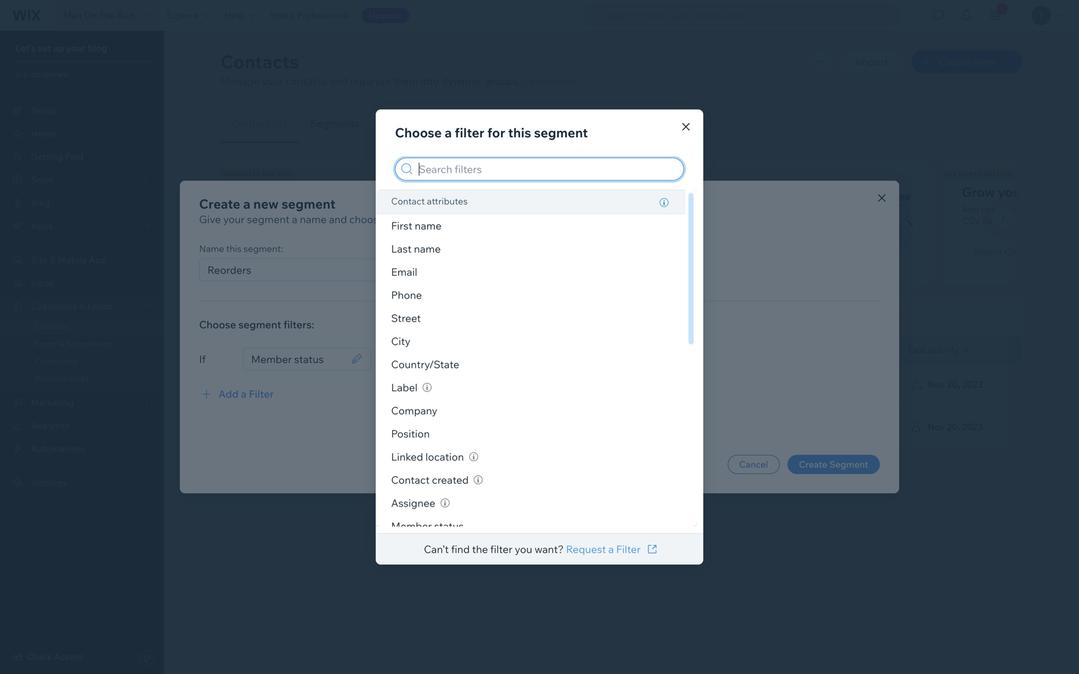 Task type: locate. For each thing, give the bounding box(es) containing it.
1 vertical spatial contact
[[391, 196, 425, 207]]

1 nov from the top
[[928, 379, 945, 390]]

choose
[[395, 125, 442, 141], [199, 318, 236, 331]]

0 vertical spatial create
[[199, 196, 240, 212]]

1 horizontal spatial into
[[421, 75, 439, 87]]

0 vertical spatial nov
[[928, 379, 945, 390]]

email down community link
[[69, 374, 89, 384]]

Search... field
[[869, 308, 1003, 326]]

1 vertical spatial &
[[59, 339, 64, 349]]

1 vertical spatial this
[[226, 243, 242, 254]]

0 horizontal spatial choose
[[199, 318, 236, 331]]

0 vertical spatial into
[[421, 75, 439, 87]]

contacts up forms
[[35, 322, 68, 332]]

0 vertical spatial 2023
[[962, 379, 983, 390]]

segment down new
[[247, 213, 290, 226]]

add for area
[[252, 246, 269, 257]]

0 vertical spatial contacts
[[221, 50, 299, 73]]

your right 'give' in the top of the page
[[223, 213, 245, 226]]

1 horizontal spatial name
[[302, 344, 330, 357]]

0 horizontal spatial google
[[641, 204, 672, 215]]

want?
[[535, 543, 564, 556]]

leads
[[627, 184, 659, 200]]

run
[[117, 10, 134, 21]]

quick access
[[27, 652, 84, 663]]

0 vertical spatial add
[[962, 204, 980, 215]]

1 vertical spatial ads
[[674, 204, 690, 215]]

2 vertical spatial add
[[218, 388, 239, 401]]

2 horizontal spatial contacts
[[982, 204, 1018, 215]]

and down site
[[240, 215, 256, 227]]

0 vertical spatial google
[[692, 184, 737, 200]]

create for segment
[[799, 459, 828, 470]]

import inside import button
[[856, 55, 889, 68]]

1 horizontal spatial &
[[79, 301, 85, 312]]

0 horizontal spatial name
[[199, 243, 224, 254]]

2 horizontal spatial contacts
[[1005, 246, 1043, 257]]

0 vertical spatial 20,
[[947, 379, 960, 390]]

import
[[856, 55, 889, 68], [974, 246, 1003, 257]]

filter for request a filter
[[617, 543, 641, 556]]

0 horizontal spatial contacts
[[286, 75, 327, 87]]

a inside get leads with google ads launch a google ads campaign to target people likely to become leads.
[[634, 204, 639, 215]]

to left target
[[736, 204, 744, 215]]

tab list containing contact list
[[221, 104, 1023, 143]]

2 nov 20, 2023 from the top
[[928, 422, 983, 433]]

inbox
[[31, 278, 54, 289]]

help
[[224, 10, 244, 21]]

segment up the search filters field
[[534, 125, 588, 141]]

add inside button
[[252, 246, 269, 257]]

2 horizontal spatial add
[[962, 204, 980, 215]]

& left "leads"
[[79, 301, 85, 312]]

0 vertical spatial &
[[79, 301, 85, 312]]

groups.
[[485, 75, 521, 87]]

and left organize
[[329, 75, 348, 87]]

name down "filters:"
[[302, 344, 330, 357]]

dynamic
[[442, 75, 483, 87]]

google up become
[[641, 204, 672, 215]]

filter inside add a filter button
[[249, 388, 274, 401]]

contact inside button
[[232, 117, 271, 130]]

1 horizontal spatial the
[[472, 543, 488, 556]]

import inside import contacts button
[[974, 246, 1003, 257]]

1 vertical spatial into
[[345, 184, 369, 200]]

1 horizontal spatial import
[[974, 246, 1003, 257]]

create left segment
[[799, 459, 828, 470]]

email inside sidebar element
[[69, 374, 89, 384]]

1 vertical spatial add
[[252, 246, 269, 257]]

0 vertical spatial choose
[[395, 125, 442, 141]]

organize
[[350, 75, 391, 87]]

add a filter button
[[199, 387, 274, 402]]

your right up
[[66, 42, 86, 54]]

this left 'segment:'
[[226, 243, 242, 254]]

1 vertical spatial nov 20, 2023
[[928, 422, 983, 433]]

contacts left by
[[982, 204, 1018, 215]]

this right for
[[508, 125, 531, 141]]

members up the access
[[259, 204, 299, 215]]

a inside button
[[241, 388, 247, 401]]

site
[[270, 184, 293, 200]]

0 vertical spatial ads
[[740, 184, 764, 200]]

company
[[391, 404, 438, 417]]

2 vertical spatial contact
[[391, 474, 430, 487]]

google up campaign
[[692, 184, 737, 200]]

0 vertical spatial last
[[391, 243, 412, 255]]

contacts inside grow your contact l add contacts by importing th
[[982, 204, 1018, 215]]

add inside button
[[218, 388, 239, 401]]

into right the them
[[421, 75, 439, 87]]

l
[[1079, 184, 1080, 200]]

1 vertical spatial last
[[909, 344, 927, 356]]

create inside the create segment button
[[799, 459, 828, 470]]

0 horizontal spatial add
[[218, 388, 239, 401]]

contact created
[[391, 474, 469, 487]]

business email link
[[0, 370, 164, 388]]

campaign
[[692, 204, 734, 215]]

give
[[199, 213, 221, 226]]

1 horizontal spatial email
[[391, 266, 418, 279]]

to for into
[[343, 204, 351, 215]]

community link
[[0, 353, 164, 370]]

choose down the them
[[395, 125, 442, 141]]

0 vertical spatial import
[[856, 55, 889, 68]]

Unsaved view field
[[241, 308, 330, 326]]

match.
[[542, 213, 575, 226]]

1 horizontal spatial contacts
[[464, 213, 505, 226]]

20,
[[947, 379, 960, 390], [947, 422, 960, 433]]

your inside sidebar element
[[66, 42, 86, 54]]

on
[[84, 10, 97, 21]]

new
[[253, 196, 279, 212]]

0 horizontal spatial contacts
[[35, 322, 68, 332]]

contact left 'list'
[[232, 117, 271, 130]]

None field
[[247, 349, 348, 370]]

name down the 'account'
[[415, 219, 442, 232]]

your inside grow your contact l add contacts by importing th
[[998, 184, 1026, 200]]

contacts up manage
[[221, 50, 299, 73]]

members
[[371, 184, 429, 200], [259, 204, 299, 215]]

to inside turn site visitors into members site members can log in to their own account and access exclusive content.
[[343, 204, 351, 215]]

contact for contact created
[[391, 474, 430, 487]]

create up 'give' in the top of the page
[[199, 196, 240, 212]]

list box containing first name
[[376, 190, 697, 538]]

assignee
[[391, 497, 436, 510]]

nov 20, 2023
[[928, 379, 983, 390], [928, 422, 983, 433]]

city
[[391, 335, 411, 348]]

request a filter link
[[566, 542, 660, 557]]

home link
[[0, 122, 164, 145]]

name
[[199, 243, 224, 254], [302, 344, 330, 357]]

your up by
[[998, 184, 1026, 200]]

contacts down by
[[1005, 246, 1043, 257]]

label
[[391, 381, 418, 394]]

email inside list box
[[391, 266, 418, 279]]

1 vertical spatial import
[[974, 246, 1003, 257]]

segments
[[310, 117, 360, 130]]

1 vertical spatial name
[[302, 344, 330, 357]]

tab list
[[221, 104, 1023, 143]]

a for create a new segment give your segment a name and choose the filters these contacts should match.
[[243, 196, 251, 212]]

become
[[635, 215, 669, 227]]

contacts inside contacts manage your contacts and organize them into dynamic groups. learn more
[[221, 50, 299, 73]]

1 horizontal spatial filter
[[617, 543, 641, 556]]

hire
[[271, 10, 288, 21]]

0 horizontal spatial into
[[345, 184, 369, 200]]

in
[[333, 204, 341, 215]]

create inside create a new segment give your segment a name and choose the filters these contacts should match.
[[199, 196, 240, 212]]

0 horizontal spatial &
[[59, 339, 64, 349]]

sidebar element
[[0, 31, 164, 675]]

1 horizontal spatial create
[[799, 459, 828, 470]]

filter inside request a filter link
[[617, 543, 641, 556]]

2 vertical spatial contacts
[[35, 322, 68, 332]]

a
[[290, 10, 295, 21], [445, 125, 452, 141], [243, 196, 251, 212], [634, 204, 639, 215], [292, 213, 298, 226], [241, 388, 247, 401], [609, 543, 614, 556]]

0 vertical spatial contact
[[232, 117, 271, 130]]

inbox link
[[0, 272, 164, 295]]

0 horizontal spatial filter
[[249, 388, 274, 401]]

last
[[391, 243, 412, 255], [909, 344, 927, 356]]

0 vertical spatial name
[[199, 243, 224, 254]]

1 horizontal spatial contacts
[[221, 50, 299, 73]]

1 vertical spatial contacts
[[1005, 246, 1043, 257]]

0 horizontal spatial create
[[199, 196, 240, 212]]

members up the 'account'
[[371, 184, 429, 200]]

should
[[507, 213, 540, 226]]

add inside grow your contact l add contacts by importing th
[[962, 204, 980, 215]]

& right forms
[[59, 339, 64, 349]]

member
[[391, 520, 432, 533]]

email up phone on the left of the page
[[391, 266, 418, 279]]

0 horizontal spatial import
[[856, 55, 889, 68]]

name down first name
[[414, 243, 441, 255]]

quick access button
[[12, 652, 84, 663]]

0 vertical spatial email
[[391, 266, 418, 279]]

contacts
[[221, 50, 299, 73], [1005, 246, 1043, 257], [35, 322, 68, 332]]

0 vertical spatial nov 20, 2023
[[928, 379, 983, 390]]

import for import contacts
[[974, 246, 1003, 257]]

segment:
[[244, 243, 283, 254]]

None checkbox
[[236, 343, 246, 358], [236, 377, 246, 393], [236, 343, 246, 358], [236, 377, 246, 393]]

contact
[[232, 117, 271, 130], [391, 196, 425, 207], [391, 474, 430, 487]]

launch
[[601, 204, 632, 215]]

automations
[[31, 443, 85, 455]]

1 horizontal spatial ads
[[740, 184, 764, 200]]

create for a
[[199, 196, 240, 212]]

contacts link
[[0, 318, 164, 335]]

contacts up 'list'
[[286, 75, 327, 87]]

1 vertical spatial filter
[[617, 543, 641, 556]]

0 horizontal spatial filter
[[455, 125, 485, 141]]

a for hire a professional
[[290, 10, 295, 21]]

contact inside option
[[391, 196, 425, 207]]

0 vertical spatial members
[[371, 184, 429, 200]]

to down launch
[[624, 215, 633, 227]]

your inside contacts manage your contacts and organize them into dynamic groups. learn more
[[262, 75, 283, 87]]

manage
[[221, 75, 260, 87]]

settings
[[31, 477, 66, 489]]

1 vertical spatial nov
[[928, 422, 945, 433]]

and left their
[[329, 213, 347, 226]]

name down 'give' in the top of the page
[[199, 243, 224, 254]]

to for google
[[736, 204, 744, 215]]

last name
[[391, 243, 441, 255]]

suggested for you
[[223, 171, 290, 178]]

import contacts
[[974, 246, 1043, 257]]

0 horizontal spatial email
[[69, 374, 89, 384]]

1 vertical spatial the
[[472, 543, 488, 556]]

1 vertical spatial 20,
[[947, 422, 960, 433]]

first
[[391, 219, 413, 232]]

list box
[[376, 190, 697, 538]]

1 vertical spatial members
[[259, 204, 299, 215]]

0 horizontal spatial to
[[343, 204, 351, 215]]

with
[[662, 184, 689, 200]]

1 vertical spatial create
[[799, 459, 828, 470]]

segment
[[830, 459, 869, 470]]

0 vertical spatial filter
[[455, 125, 485, 141]]

position
[[391, 428, 430, 440]]

1 vertical spatial email
[[69, 374, 89, 384]]

contact for contact list
[[232, 117, 271, 130]]

1 vertical spatial choose
[[199, 318, 236, 331]]

& inside dropdown button
[[79, 301, 85, 312]]

contact for contact attributes
[[391, 196, 425, 207]]

th
[[1076, 204, 1080, 215]]

segments button
[[299, 104, 371, 143]]

1 horizontal spatial filter
[[491, 543, 513, 556]]

let's
[[15, 42, 36, 54]]

importing
[[1032, 204, 1074, 215]]

last left activity
[[909, 344, 927, 356]]

ads up target
[[740, 184, 764, 200]]

contacts
[[286, 75, 327, 87], [982, 204, 1018, 215], [464, 213, 505, 226]]

1 horizontal spatial last
[[909, 344, 927, 356]]

1 horizontal spatial choose
[[395, 125, 442, 141]]

0 horizontal spatial the
[[387, 213, 403, 226]]

list
[[219, 161, 1080, 285]]

2 horizontal spatial to
[[736, 204, 744, 215]]

0 vertical spatial the
[[387, 213, 403, 226]]

name for last name
[[414, 243, 441, 255]]

filter left you
[[491, 543, 513, 556]]

upgrade
[[370, 11, 402, 20]]

0 vertical spatial filter
[[249, 388, 274, 401]]

can't
[[424, 543, 449, 556]]

member status
[[391, 520, 464, 533]]

Search filters field
[[415, 158, 680, 180]]

to right in
[[343, 204, 351, 215]]

choose up if
[[199, 318, 236, 331]]

segment up "exclusive"
[[282, 196, 336, 212]]

contacts inside 'link'
[[35, 322, 68, 332]]

contact up the assignee
[[391, 474, 430, 487]]

ads up leads.
[[674, 204, 690, 215]]

setup link
[[0, 99, 164, 122]]

filter left for
[[455, 125, 485, 141]]

into up their
[[345, 184, 369, 200]]

leads
[[87, 301, 113, 312]]

your right manage
[[262, 75, 283, 87]]

home
[[31, 128, 56, 139]]

0 horizontal spatial this
[[226, 243, 242, 254]]

1 horizontal spatial this
[[508, 125, 531, 141]]

choose
[[349, 213, 384, 226]]

and inside create a new segment give your segment a name and choose the filters these contacts should match.
[[329, 213, 347, 226]]

name left in
[[300, 213, 327, 226]]

1 vertical spatial 2023
[[962, 422, 983, 433]]

contacts right the these
[[464, 213, 505, 226]]

list containing turn site visitors into members
[[219, 161, 1080, 285]]

1 horizontal spatial add
[[252, 246, 269, 257]]

last down first
[[391, 243, 412, 255]]

contact up filters
[[391, 196, 425, 207]]

0 horizontal spatial last
[[391, 243, 412, 255]]

filter
[[455, 125, 485, 141], [491, 543, 513, 556]]



Task type: describe. For each thing, give the bounding box(es) containing it.
contacts for contacts
[[35, 322, 68, 332]]

target
[[746, 204, 772, 215]]

name for first name
[[415, 219, 442, 232]]

account
[[394, 204, 428, 215]]

segment left "filters:"
[[239, 318, 281, 331]]

cancel
[[740, 459, 769, 470]]

and inside turn site visitors into members site members can log in to their own account and access exclusive content.
[[240, 215, 256, 227]]

business email
[[35, 374, 89, 384]]

customers & leads
[[31, 301, 113, 312]]

& for forms
[[59, 339, 64, 349]]

let's set up your blog
[[15, 42, 107, 54]]

learn more button
[[523, 73, 578, 89]]

linked
[[391, 451, 423, 464]]

get more contacts
[[945, 171, 1013, 178]]

access
[[54, 652, 84, 663]]

quick
[[27, 652, 52, 663]]

up
[[53, 42, 64, 54]]

the inside create a new segment give your segment a name and choose the filters these contacts should match.
[[387, 213, 403, 226]]

linked location
[[391, 451, 464, 464]]

1 vertical spatial filter
[[491, 543, 513, 556]]

phone
[[391, 289, 422, 302]]

status
[[434, 520, 464, 533]]

create segment
[[799, 459, 869, 470]]

community
[[35, 357, 77, 366]]

0 horizontal spatial ads
[[674, 204, 690, 215]]

import button
[[841, 50, 904, 73]]

completed
[[30, 69, 68, 79]]

turn site visitors into members site members can log in to their own account and access exclusive content.
[[240, 184, 429, 227]]

upgrade button
[[362, 8, 410, 23]]

first name
[[391, 219, 442, 232]]

can't find the filter you want?
[[424, 543, 566, 556]]

business
[[35, 374, 67, 384]]

the
[[99, 10, 115, 21]]

contacts inside button
[[1005, 246, 1043, 257]]

contacts inside create a new segment give your segment a name and choose the filters these contacts should match.
[[464, 213, 505, 226]]

your inside create a new segment give your segment a name and choose the filters these contacts should match.
[[223, 213, 245, 226]]

blog
[[88, 42, 107, 54]]

filters
[[405, 213, 432, 226]]

hire a professional link
[[263, 0, 356, 31]]

1 20, from the top
[[947, 379, 960, 390]]

explore
[[167, 10, 198, 21]]

you
[[515, 543, 533, 556]]

Search for tools, apps, help & more... field
[[598, 6, 898, 24]]

name this segment:
[[199, 243, 283, 254]]

a for add a filter
[[241, 388, 247, 401]]

find
[[451, 543, 470, 556]]

1
[[1001, 5, 1004, 13]]

contact list button
[[221, 104, 299, 143]]

country/state
[[391, 358, 460, 371]]

add for filter
[[218, 388, 239, 401]]

a for choose a filter for this segment
[[445, 125, 452, 141]]

contacts
[[979, 171, 1013, 178]]

forms & submissions
[[35, 339, 112, 349]]

settings link
[[0, 472, 164, 495]]

set
[[38, 42, 51, 54]]

likely
[[601, 215, 622, 227]]

grow your contact l add contacts by importing th
[[962, 184, 1080, 227]]

more
[[959, 171, 978, 178]]

address
[[685, 344, 720, 356]]

add members area button
[[240, 242, 345, 262]]

cancel button
[[728, 455, 780, 475]]

forms
[[35, 339, 57, 349]]

3/5
[[15, 69, 28, 79]]

get leads with google ads launch a google ads campaign to target people likely to become leads.
[[601, 184, 803, 227]]

into inside contacts manage your contacts and organize them into dynamic groups. learn more
[[421, 75, 439, 87]]

help button
[[217, 0, 263, 31]]

1 2023 from the top
[[962, 379, 983, 390]]

filters:
[[284, 318, 314, 331]]

2 20, from the top
[[947, 422, 960, 433]]

get
[[601, 184, 624, 200]]

0 vertical spatial this
[[508, 125, 531, 141]]

contacts inside contacts manage your contacts and organize them into dynamic groups. learn more
[[286, 75, 327, 87]]

import for import
[[856, 55, 889, 68]]

suggested
[[223, 171, 261, 178]]

request a filter
[[566, 543, 641, 556]]

contacts manage your contacts and organize them into dynamic groups. learn more
[[221, 50, 578, 87]]

name for name this segment:
[[199, 243, 224, 254]]

get
[[945, 171, 958, 178]]

last for last name
[[391, 243, 412, 255]]

& for customers
[[79, 301, 85, 312]]

import contacts button
[[962, 242, 1055, 262]]

filter for add a filter
[[249, 388, 274, 401]]

Name this segment: field
[[204, 259, 394, 281]]

for
[[263, 171, 275, 178]]

request
[[566, 543, 606, 556]]

Select an option field
[[381, 349, 486, 370]]

them
[[393, 75, 418, 87]]

choose for choose a filter for this segment
[[395, 125, 442, 141]]

1 horizontal spatial members
[[371, 184, 429, 200]]

contact attributes option
[[376, 190, 686, 214]]

a for request a filter
[[609, 543, 614, 556]]

1 nov 20, 2023 from the top
[[928, 379, 983, 390]]

into inside turn site visitors into members site members can log in to their own account and access exclusive content.
[[345, 184, 369, 200]]

contact attributes
[[391, 196, 468, 207]]

automations link
[[0, 438, 164, 461]]

choose for choose segment filters:
[[199, 318, 236, 331]]

add a filter
[[218, 388, 274, 401]]

these
[[434, 213, 461, 226]]

setup
[[31, 105, 56, 116]]

their
[[353, 204, 373, 215]]

name for name
[[302, 344, 330, 357]]

if
[[199, 353, 206, 366]]

1 vertical spatial google
[[641, 204, 672, 215]]

last activity
[[909, 344, 960, 356]]

3/5 completed
[[15, 69, 68, 79]]

more
[[553, 75, 578, 87]]

you
[[277, 171, 290, 178]]

contact
[[1029, 184, 1076, 200]]

0 horizontal spatial members
[[259, 204, 299, 215]]

2 nov from the top
[[928, 422, 945, 433]]

1 horizontal spatial to
[[624, 215, 633, 227]]

learn
[[523, 75, 551, 87]]

2 2023 from the top
[[962, 422, 983, 433]]

1 horizontal spatial google
[[692, 184, 737, 200]]

visitors
[[296, 184, 342, 200]]

create a new segment give your segment a name and choose the filters these contacts should match.
[[199, 196, 575, 226]]

content.
[[328, 215, 363, 227]]

professional
[[297, 10, 348, 21]]

contacts for contacts manage your contacts and organize them into dynamic groups. learn more
[[221, 50, 299, 73]]

name inside create a new segment give your segment a name and choose the filters these contacts should match.
[[300, 213, 327, 226]]

man
[[64, 10, 82, 21]]

last for last activity
[[909, 344, 927, 356]]

hire a professional
[[271, 10, 348, 21]]

members
[[271, 246, 312, 257]]

created
[[432, 474, 469, 487]]

list
[[273, 117, 287, 130]]

and inside contacts manage your contacts and organize them into dynamic groups. learn more
[[329, 75, 348, 87]]



Task type: vqa. For each thing, say whether or not it's contained in the screenshot.
contacts popup button
no



